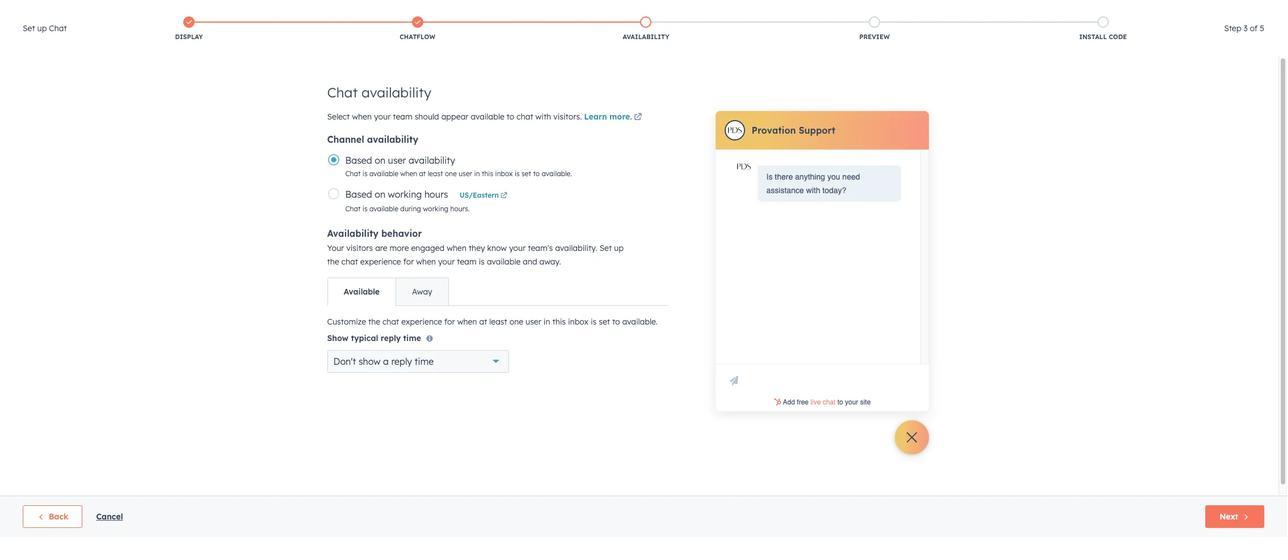 Task type: locate. For each thing, give the bounding box(es) containing it.
0 horizontal spatial chat
[[341, 257, 358, 267]]

0 horizontal spatial set
[[23, 23, 35, 33]]

is there anything you need assistance with today?
[[766, 173, 860, 195]]

2 horizontal spatial to
[[612, 317, 620, 327]]

1 horizontal spatial up
[[614, 243, 624, 254]]

display
[[175, 33, 203, 41]]

is inside availability behavior your visitors are more engaged when they know your team's availability. set up the chat experience for when your team is available and away.
[[479, 257, 485, 267]]

chat inside heading
[[49, 23, 67, 33]]

working down "hours"
[[423, 205, 448, 213]]

1 on from the top
[[375, 155, 385, 166]]

0 vertical spatial to
[[507, 112, 514, 122]]

2 on from the top
[[375, 189, 385, 200]]

on up chat is available during working hours. at the left top
[[375, 189, 385, 200]]

1 horizontal spatial set
[[599, 317, 610, 327]]

0 vertical spatial for
[[403, 257, 414, 267]]

to
[[507, 112, 514, 122], [533, 170, 540, 178], [612, 317, 620, 327]]

1 horizontal spatial least
[[489, 317, 507, 327]]

1 menu item from the left
[[998, 0, 1044, 18]]

0 horizontal spatial up
[[37, 23, 47, 33]]

2 horizontal spatial chat
[[517, 112, 533, 122]]

us/eastern link
[[460, 191, 509, 201]]

chat is available during working hours.
[[345, 205, 470, 213]]

2 horizontal spatial user
[[525, 317, 541, 327]]

reply up a
[[381, 334, 401, 344]]

0 vertical spatial least
[[428, 170, 443, 178]]

based up chat is available during working hours. at the left top
[[345, 189, 372, 200]]

agent says: is there anything you need assistance with today? element
[[766, 170, 892, 197]]

for down more
[[403, 257, 414, 267]]

chat inside availability behavior your visitors are more engaged when they know your team's availability. set up the chat experience for when your team is available and away.
[[341, 257, 358, 267]]

1 horizontal spatial chat
[[382, 317, 399, 327]]

1 horizontal spatial this
[[552, 317, 566, 327]]

on down channel availability
[[375, 155, 385, 166]]

time up don't show a reply time popup button
[[403, 334, 421, 344]]

availability inside availability behavior your visitors are more engaged when they know your team's availability. set up the chat experience for when your team is available and away.
[[327, 228, 379, 239]]

customize the chat experience for when at least one user in this inbox is set to available.
[[327, 317, 658, 327]]

0 vertical spatial working
[[388, 189, 422, 200]]

0 vertical spatial on
[[375, 155, 385, 166]]

next
[[1220, 512, 1238, 523]]

on
[[375, 155, 385, 166], [375, 189, 385, 200]]

2 vertical spatial chat
[[382, 317, 399, 327]]

1 vertical spatial availability
[[367, 134, 418, 145]]

1 horizontal spatial experience
[[401, 317, 442, 327]]

0 vertical spatial in
[[474, 170, 480, 178]]

1 horizontal spatial availability
[[623, 33, 669, 41]]

user
[[388, 155, 406, 166], [459, 170, 472, 178], [525, 317, 541, 327]]

1 horizontal spatial your
[[438, 257, 455, 267]]

you
[[827, 173, 840, 182]]

1 vertical spatial the
[[368, 317, 380, 327]]

2 menu item from the left
[[1044, 0, 1065, 18]]

on for working
[[375, 189, 385, 200]]

1 horizontal spatial the
[[368, 317, 380, 327]]

1 vertical spatial team
[[457, 257, 477, 267]]

availability
[[623, 33, 669, 41], [327, 228, 379, 239]]

1 vertical spatial set
[[599, 317, 610, 327]]

back button
[[23, 506, 83, 529]]

0 horizontal spatial with
[[535, 112, 551, 122]]

available link
[[328, 279, 396, 306]]

based down channel
[[345, 155, 372, 166]]

1 vertical spatial on
[[375, 189, 385, 200]]

1 vertical spatial inbox
[[568, 317, 589, 327]]

1 horizontal spatial user
[[459, 170, 472, 178]]

0 horizontal spatial for
[[403, 257, 414, 267]]

select
[[327, 112, 350, 122]]

0 vertical spatial with
[[535, 112, 551, 122]]

step
[[1224, 23, 1241, 33]]

available inside availability behavior your visitors are more engaged when they know your team's availability. set up the chat experience for when your team is available and away.
[[487, 257, 521, 267]]

learn more.
[[584, 112, 632, 122]]

0 horizontal spatial user
[[388, 155, 406, 166]]

available.
[[542, 170, 572, 178], [622, 317, 658, 327]]

know
[[487, 243, 507, 254]]

2 based from the top
[[345, 189, 372, 200]]

menu
[[998, 0, 1273, 18]]

0 horizontal spatial in
[[474, 170, 480, 178]]

1 vertical spatial based
[[345, 189, 372, 200]]

at
[[419, 170, 426, 178], [479, 317, 487, 327]]

1 horizontal spatial team
[[457, 257, 477, 267]]

link opens in a new window image
[[634, 111, 642, 125], [634, 113, 642, 122], [501, 191, 507, 201]]

1 vertical spatial with
[[806, 186, 820, 195]]

0 vertical spatial team
[[393, 112, 412, 122]]

available right appear
[[471, 112, 504, 122]]

don't
[[333, 356, 356, 368]]

0 vertical spatial the
[[327, 257, 339, 267]]

0 vertical spatial set
[[522, 170, 531, 178]]

least
[[428, 170, 443, 178], [489, 317, 507, 327]]

one
[[445, 170, 457, 178], [509, 317, 523, 327]]

0 vertical spatial experience
[[360, 257, 401, 267]]

experience down are
[[360, 257, 401, 267]]

channel
[[327, 134, 364, 145]]

0 horizontal spatial set
[[522, 170, 531, 178]]

today?
[[822, 186, 846, 195]]

0 horizontal spatial experience
[[360, 257, 401, 267]]

time inside popup button
[[415, 356, 434, 368]]

1 vertical spatial at
[[479, 317, 487, 327]]

chat
[[517, 112, 533, 122], [341, 257, 358, 267], [382, 317, 399, 327]]

0 horizontal spatial inbox
[[495, 170, 513, 178]]

is
[[362, 170, 368, 178], [515, 170, 520, 178], [362, 205, 368, 213], [479, 257, 485, 267], [591, 317, 597, 327]]

team inside availability behavior your visitors are more engaged when they know your team's availability. set up the chat experience for when your team is available and away.
[[457, 257, 477, 267]]

help image
[[1097, 5, 1107, 15]]

should
[[415, 112, 439, 122]]

chat for chat availability
[[327, 84, 358, 101]]

available down based on user availability
[[369, 170, 398, 178]]

install code list item
[[989, 14, 1217, 44]]

cancel button
[[96, 511, 123, 524]]

with left visitors.
[[535, 112, 551, 122]]

preview
[[859, 33, 890, 41]]

hubspot-live-chat-viral-iframe element
[[718, 398, 926, 409]]

1 horizontal spatial working
[[423, 205, 448, 213]]

cancel
[[96, 512, 123, 523]]

0 vertical spatial this
[[482, 170, 493, 178]]

1 vertical spatial reply
[[391, 356, 412, 368]]

1 horizontal spatial set
[[600, 243, 612, 254]]

team left should
[[393, 112, 412, 122]]

working up chat is available during working hours. at the left top
[[388, 189, 422, 200]]

list
[[75, 14, 1217, 44]]

0 horizontal spatial availability
[[327, 228, 379, 239]]

0 horizontal spatial available.
[[542, 170, 572, 178]]

1 vertical spatial up
[[614, 243, 624, 254]]

1 vertical spatial set
[[600, 243, 612, 254]]

available down know
[[487, 257, 521, 267]]

experience down away link
[[401, 317, 442, 327]]

link opens in a new window image inside "learn more." link
[[634, 113, 642, 122]]

your up the and
[[509, 243, 526, 254]]

set
[[522, 170, 531, 178], [599, 317, 610, 327]]

0 horizontal spatial to
[[507, 112, 514, 122]]

0 horizontal spatial one
[[445, 170, 457, 178]]

provation support
[[752, 125, 835, 136]]

based for based on working hours
[[345, 189, 372, 200]]

2 vertical spatial availability
[[409, 155, 455, 166]]

set
[[23, 23, 35, 33], [600, 243, 612, 254]]

search image
[[1263, 30, 1271, 37]]

link opens in a new window image for select when your team should appear available to chat with visitors.
[[634, 111, 642, 125]]

your down 'engaged'
[[438, 257, 455, 267]]

1 vertical spatial chat
[[341, 257, 358, 267]]

availability up based on user availability
[[367, 134, 418, 145]]

availability
[[362, 84, 431, 101], [367, 134, 418, 145], [409, 155, 455, 166]]

preview list item
[[760, 14, 989, 44]]

working
[[388, 189, 422, 200], [423, 205, 448, 213]]

1 vertical spatial your
[[509, 243, 526, 254]]

availability up should
[[362, 84, 431, 101]]

based
[[345, 155, 372, 166], [345, 189, 372, 200]]

don't show a reply time
[[333, 356, 434, 368]]

availability up chat is available when at least one user in this inbox is set to available.
[[409, 155, 455, 166]]

the
[[327, 257, 339, 267], [368, 317, 380, 327]]

0 vertical spatial availability
[[623, 33, 669, 41]]

up
[[37, 23, 47, 33], [614, 243, 624, 254]]

chat up the show typical reply time
[[382, 317, 399, 327]]

experience
[[360, 257, 401, 267], [401, 317, 442, 327]]

for
[[403, 257, 414, 267], [444, 317, 455, 327]]

1 vertical spatial available.
[[622, 317, 658, 327]]

chat down visitors
[[341, 257, 358, 267]]

chat is available when at least one user in this inbox is set to available.
[[345, 170, 572, 178]]

select when your team should appear available to chat with visitors.
[[327, 112, 582, 122]]

reply
[[381, 334, 401, 344], [391, 356, 412, 368]]

1 horizontal spatial inbox
[[568, 317, 589, 327]]

experience inside availability behavior your visitors are more engaged when they know your team's availability. set up the chat experience for when your team is available and away.
[[360, 257, 401, 267]]

1 vertical spatial for
[[444, 317, 455, 327]]

away.
[[539, 257, 561, 267]]

when
[[352, 112, 372, 122], [400, 170, 417, 178], [447, 243, 466, 254], [416, 257, 436, 267], [457, 317, 477, 327]]

team down they
[[457, 257, 477, 267]]

time right a
[[415, 356, 434, 368]]

link opens in a new window image
[[501, 193, 507, 200]]

the down your in the top of the page
[[327, 257, 339, 267]]

0 vertical spatial availability
[[362, 84, 431, 101]]

this
[[482, 170, 493, 178], [552, 317, 566, 327]]

tab list
[[327, 278, 449, 306]]

1 vertical spatial least
[[489, 317, 507, 327]]

available
[[471, 112, 504, 122], [369, 170, 398, 178], [369, 205, 398, 213], [487, 257, 521, 267]]

a
[[383, 356, 389, 368]]

availability for chat availability
[[362, 84, 431, 101]]

1 vertical spatial in
[[544, 317, 550, 327]]

chat for chat is available during working hours.
[[345, 205, 361, 213]]

with
[[535, 112, 551, 122], [806, 186, 820, 195]]

1 vertical spatial user
[[459, 170, 472, 178]]

code
[[1109, 33, 1127, 41]]

1 vertical spatial availability
[[327, 228, 379, 239]]

step 3 of 5
[[1224, 23, 1264, 33]]

assistance
[[766, 186, 804, 195]]

0 horizontal spatial the
[[327, 257, 339, 267]]

your
[[374, 112, 391, 122], [509, 243, 526, 254], [438, 257, 455, 267]]

us/eastern
[[460, 191, 499, 200]]

in
[[474, 170, 480, 178], [544, 317, 550, 327]]

set inside availability behavior your visitors are more engaged when they know your team's availability. set up the chat experience for when your team is available and away.
[[600, 243, 612, 254]]

your down chat availability
[[374, 112, 391, 122]]

0 horizontal spatial this
[[482, 170, 493, 178]]

chat
[[49, 23, 67, 33], [327, 84, 358, 101], [345, 170, 361, 178], [345, 205, 361, 213]]

0 horizontal spatial at
[[419, 170, 426, 178]]

menu item
[[998, 0, 1044, 18], [1044, 0, 1065, 18], [1065, 0, 1091, 18]]

for inside availability behavior your visitors are more engaged when they know your team's availability. set up the chat experience for when your team is available and away.
[[403, 257, 414, 267]]

the inside availability behavior your visitors are more engaged when they know your team's availability. set up the chat experience for when your team is available and away.
[[327, 257, 339, 267]]

more.
[[609, 112, 632, 122]]

0 horizontal spatial working
[[388, 189, 422, 200]]

1 based from the top
[[345, 155, 372, 166]]

1 horizontal spatial available.
[[622, 317, 658, 327]]

need
[[842, 173, 860, 182]]

back
[[49, 512, 68, 523]]

1 horizontal spatial for
[[444, 317, 455, 327]]

visitors.
[[553, 112, 582, 122]]

for down away link
[[444, 317, 455, 327]]

up inside availability behavior your visitors are more engaged when they know your team's availability. set up the chat experience for when your team is available and away.
[[614, 243, 624, 254]]

chat availability
[[327, 84, 431, 101]]

with down the anything
[[806, 186, 820, 195]]

team
[[393, 112, 412, 122], [457, 257, 477, 267]]

0 vertical spatial one
[[445, 170, 457, 178]]

hours.
[[450, 205, 470, 213]]

1 vertical spatial to
[[533, 170, 540, 178]]

0 vertical spatial based
[[345, 155, 372, 166]]

0 vertical spatial set
[[23, 23, 35, 33]]

during
[[400, 205, 421, 213]]

the up the show typical reply time
[[368, 317, 380, 327]]

1 horizontal spatial one
[[509, 317, 523, 327]]

0 vertical spatial up
[[37, 23, 47, 33]]

3
[[1244, 23, 1248, 33]]

customize
[[327, 317, 366, 327]]

reply right a
[[391, 356, 412, 368]]

your
[[327, 243, 344, 254]]

set up chat heading
[[23, 22, 67, 35]]

help button
[[1092, 0, 1112, 18]]

time
[[403, 334, 421, 344], [415, 356, 434, 368]]

1 horizontal spatial with
[[806, 186, 820, 195]]

0 vertical spatial your
[[374, 112, 391, 122]]

1 vertical spatial time
[[415, 356, 434, 368]]

1 vertical spatial one
[[509, 317, 523, 327]]

chatflow
[[400, 33, 435, 41]]

availability inside 'list item'
[[623, 33, 669, 41]]

chat left visitors.
[[517, 112, 533, 122]]



Task type: describe. For each thing, give the bounding box(es) containing it.
2 vertical spatial your
[[438, 257, 455, 267]]

show typical reply time
[[327, 334, 421, 344]]

set inside heading
[[23, 23, 35, 33]]

team's
[[528, 243, 553, 254]]

next button
[[1205, 506, 1264, 529]]

show
[[327, 334, 349, 344]]

available down based on working hours
[[369, 205, 398, 213]]

availability for availability behavior your visitors are more engaged when they know your team's availability. set up the chat experience for when your team is available and away.
[[327, 228, 379, 239]]

chatflow completed list item
[[303, 14, 532, 44]]

1 vertical spatial this
[[552, 317, 566, 327]]

2 horizontal spatial your
[[509, 243, 526, 254]]

based on working hours
[[345, 189, 448, 200]]

support
[[799, 125, 835, 136]]

reply inside popup button
[[391, 356, 412, 368]]

visitors
[[346, 243, 373, 254]]

link opens in a new window image for based on working hours
[[501, 191, 507, 201]]

3 menu item from the left
[[1065, 0, 1091, 18]]

1 horizontal spatial to
[[533, 170, 540, 178]]

tab list containing available
[[327, 278, 449, 306]]

0 horizontal spatial team
[[393, 112, 412, 122]]

0 vertical spatial time
[[403, 334, 421, 344]]

anything
[[795, 173, 825, 182]]

2 vertical spatial user
[[525, 317, 541, 327]]

of
[[1250, 23, 1258, 33]]

1 vertical spatial working
[[423, 205, 448, 213]]

install code
[[1079, 33, 1127, 41]]

provation
[[752, 125, 796, 136]]

are
[[375, 243, 387, 254]]

don't show a reply time button
[[327, 351, 509, 373]]

channel availability
[[327, 134, 418, 145]]

list containing display
[[75, 14, 1217, 44]]

availability behavior your visitors are more engaged when they know your team's availability. set up the chat experience for when your team is available and away.
[[327, 228, 624, 267]]

with inside is there anything you need assistance with today?
[[806, 186, 820, 195]]

0 vertical spatial available.
[[542, 170, 572, 178]]

0 vertical spatial reply
[[381, 334, 401, 344]]

on for user
[[375, 155, 385, 166]]

chat for chat is available when at least one user in this inbox is set to available.
[[345, 170, 361, 178]]

show
[[359, 356, 381, 368]]

away link
[[396, 279, 448, 306]]

0 vertical spatial inbox
[[495, 170, 513, 178]]

search button
[[1258, 24, 1277, 43]]

0 horizontal spatial your
[[374, 112, 391, 122]]

5
[[1260, 23, 1264, 33]]

availability for channel availability
[[367, 134, 418, 145]]

availability.
[[555, 243, 597, 254]]

appear
[[441, 112, 468, 122]]

based on user availability
[[345, 155, 455, 166]]

engaged
[[411, 243, 444, 254]]

behavior
[[381, 228, 422, 239]]

and
[[523, 257, 537, 267]]

hours
[[424, 189, 448, 200]]

0 horizontal spatial least
[[428, 170, 443, 178]]

based for based on user availability
[[345, 155, 372, 166]]

available
[[344, 287, 380, 297]]

they
[[469, 243, 485, 254]]

learn more. link
[[584, 111, 644, 125]]

more
[[390, 243, 409, 254]]

availability for availability
[[623, 33, 669, 41]]

display completed list item
[[75, 14, 303, 44]]

install
[[1079, 33, 1107, 41]]

learn
[[584, 112, 607, 122]]

0 vertical spatial chat
[[517, 112, 533, 122]]

Search HubSpot search field
[[1128, 24, 1267, 43]]

away
[[412, 287, 432, 297]]

is
[[766, 173, 773, 182]]

availability list item
[[532, 14, 760, 44]]

there
[[775, 173, 793, 182]]

1 horizontal spatial in
[[544, 317, 550, 327]]

up inside heading
[[37, 23, 47, 33]]

2 vertical spatial to
[[612, 317, 620, 327]]

set up chat
[[23, 23, 67, 33]]

0 vertical spatial user
[[388, 155, 406, 166]]

0 vertical spatial at
[[419, 170, 426, 178]]

typical
[[351, 334, 378, 344]]



Task type: vqa. For each thing, say whether or not it's contained in the screenshot.
HUBSPOT to the left
no



